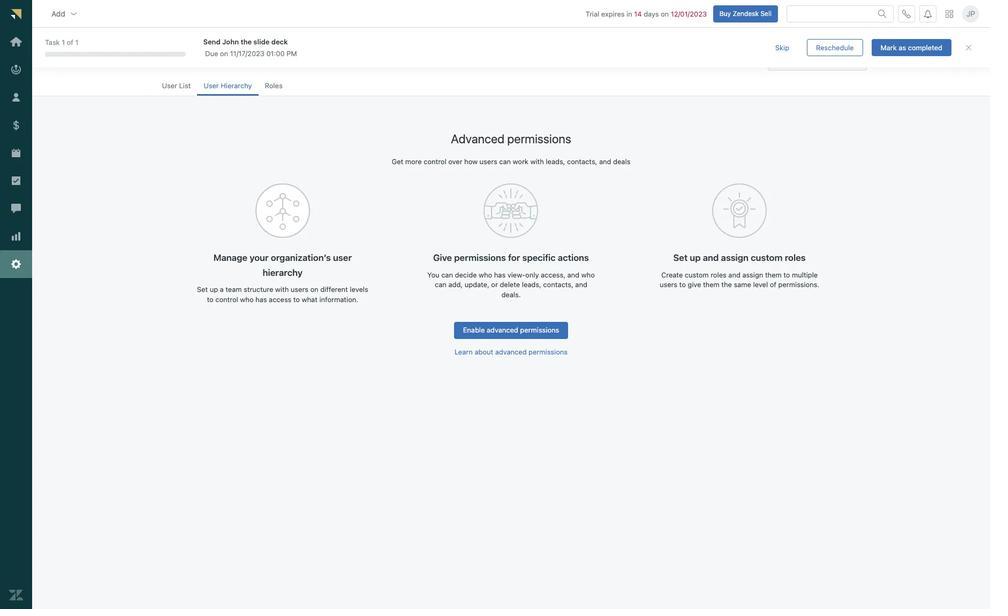 Task type: locate. For each thing, give the bounding box(es) containing it.
and
[[599, 157, 611, 166], [703, 253, 719, 264], [567, 271, 579, 279], [728, 271, 741, 279], [575, 281, 587, 289]]

up
[[690, 253, 701, 264], [210, 286, 218, 294]]

them up the level
[[765, 271, 782, 279]]

leads, inside you can decide who has view-only access, and who can add, update, or delete leads, contacts, and deals.
[[522, 281, 541, 289]]

1 vertical spatial can
[[441, 271, 453, 279]]

days
[[644, 9, 659, 18]]

you can decide who has view-only access, and who can add, update, or delete leads, contacts, and deals.
[[427, 271, 595, 299]]

user for user hierarchy
[[204, 81, 219, 90]]

them right give
[[703, 281, 720, 289]]

for
[[508, 253, 520, 264]]

1 horizontal spatial up
[[690, 253, 701, 264]]

1 vertical spatial of
[[770, 281, 776, 289]]

2 vertical spatial can
[[435, 281, 447, 289]]

to
[[784, 271, 790, 279], [679, 281, 686, 289], [207, 296, 214, 304], [293, 296, 300, 304]]

contacts, down access, in the right top of the page
[[543, 281, 573, 289]]

custom up the level
[[751, 253, 783, 264]]

has down structure
[[255, 296, 267, 304]]

1 vertical spatial roles
[[711, 271, 727, 279]]

mark as completed button
[[872, 39, 952, 56]]

0 vertical spatial up
[[690, 253, 701, 264]]

work
[[513, 157, 528, 166]]

0 vertical spatial on
[[661, 9, 669, 18]]

set up create
[[673, 253, 688, 264]]

1
[[62, 38, 65, 47], [75, 38, 78, 47]]

with up access
[[275, 286, 289, 294]]

1 vertical spatial contacts,
[[543, 281, 573, 289]]

1 horizontal spatial with
[[530, 157, 544, 166]]

1 horizontal spatial has
[[494, 271, 506, 279]]

0 horizontal spatial users
[[291, 286, 308, 294]]

0 vertical spatial assign
[[721, 253, 749, 264]]

to left give
[[679, 281, 686, 289]]

0 horizontal spatial with
[[275, 286, 289, 294]]

advanced
[[487, 326, 518, 335], [495, 348, 527, 356]]

users down create
[[660, 281, 677, 289]]

who inside set up a team structure with users on different levels to control who has access to what information.
[[240, 296, 254, 304]]

advanced down enable advanced permissions button
[[495, 348, 527, 356]]

01:00
[[266, 49, 285, 58]]

1 vertical spatial them
[[703, 281, 720, 289]]

expires
[[601, 9, 625, 18]]

1 vertical spatial up
[[210, 286, 218, 294]]

1 horizontal spatial set
[[673, 253, 688, 264]]

assign up the create custom roles and assign them to multiple users to give them the same level of permissions.
[[721, 253, 749, 264]]

0 vertical spatial leads,
[[546, 157, 565, 166]]

1 vertical spatial with
[[275, 286, 289, 294]]

0 horizontal spatial has
[[255, 296, 267, 304]]

0 vertical spatial them
[[765, 271, 782, 279]]

0 vertical spatial custom
[[751, 253, 783, 264]]

0 vertical spatial of
[[67, 38, 73, 47]]

hierarchy
[[263, 268, 303, 278]]

user left hierarchy
[[204, 81, 219, 90]]

can down you at the top left
[[435, 281, 447, 289]]

graph representing hierarchy image
[[255, 184, 310, 239]]

12/01/2023
[[671, 9, 707, 18]]

0 vertical spatial with
[[530, 157, 544, 166]]

permissions
[[507, 132, 571, 146], [454, 253, 506, 264], [520, 326, 559, 335], [529, 348, 568, 356]]

2 vertical spatial on
[[310, 286, 318, 294]]

up for a
[[210, 286, 218, 294]]

set for set up a team structure with users on different levels to control who has access to what information.
[[197, 286, 208, 294]]

1 vertical spatial leads,
[[522, 281, 541, 289]]

user
[[156, 53, 178, 65], [162, 81, 177, 90], [204, 81, 219, 90]]

the inside the create custom roles and assign them to multiple users to give them the same level of permissions.
[[722, 281, 732, 289]]

to up permissions.
[[784, 271, 790, 279]]

on right days
[[661, 9, 669, 18]]

team
[[226, 286, 242, 294]]

0 horizontal spatial the
[[241, 37, 252, 46]]

bell image
[[924, 9, 932, 18]]

the left same
[[722, 281, 732, 289]]

buy zendesk sell
[[720, 9, 772, 17]]

the up '11/17/2023'
[[241, 37, 252, 46]]

0 horizontal spatial them
[[703, 281, 720, 289]]

on right due
[[220, 49, 228, 58]]

zendesk products image
[[946, 10, 953, 17]]

0 horizontal spatial roles
[[711, 271, 727, 279]]

them
[[765, 271, 782, 279], [703, 281, 720, 289]]

set for set up and assign custom roles
[[673, 253, 688, 264]]

with
[[530, 157, 544, 166], [275, 286, 289, 294]]

1 horizontal spatial 1
[[75, 38, 78, 47]]

0 vertical spatial advanced
[[487, 326, 518, 335]]

add,
[[448, 281, 463, 289]]

on
[[661, 9, 669, 18], [220, 49, 228, 58], [310, 286, 318, 294]]

user hierarchy
[[204, 81, 252, 90]]

14
[[634, 9, 642, 18]]

task 1 of 1
[[45, 38, 78, 47]]

control left over
[[424, 157, 446, 166]]

create
[[661, 271, 683, 279]]

roles up multiple
[[785, 253, 806, 264]]

hierarchy
[[221, 81, 252, 90]]

assign
[[721, 253, 749, 264], [742, 271, 763, 279]]

get
[[392, 157, 403, 166]]

actions
[[558, 253, 589, 264]]

contacts, inside you can decide who has view-only access, and who can add, update, or delete leads, contacts, and deals.
[[543, 281, 573, 289]]

completed
[[908, 43, 942, 52]]

1 horizontal spatial roles
[[785, 253, 806, 264]]

enable
[[463, 326, 485, 335]]

can up add,
[[441, 271, 453, 279]]

permissions up learn about advanced permissions
[[520, 326, 559, 335]]

0 horizontal spatial 1
[[62, 38, 65, 47]]

level
[[753, 281, 768, 289]]

0 horizontal spatial on
[[220, 49, 228, 58]]

1 horizontal spatial of
[[770, 281, 776, 289]]

0 horizontal spatial who
[[240, 296, 254, 304]]

1 vertical spatial set
[[197, 286, 208, 294]]

of inside the create custom roles and assign them to multiple users to give them the same level of permissions.
[[770, 281, 776, 289]]

only
[[525, 271, 539, 279]]

leads,
[[546, 157, 565, 166], [522, 281, 541, 289]]

permissions up decide
[[454, 253, 506, 264]]

1 horizontal spatial the
[[722, 281, 732, 289]]

1 horizontal spatial custom
[[751, 253, 783, 264]]

leads, down the only
[[522, 281, 541, 289]]

who up update,
[[479, 271, 492, 279]]

trial expires in 14 days on 12/01/2023
[[586, 9, 707, 18]]

can
[[499, 157, 511, 166], [441, 271, 453, 279], [435, 281, 447, 289]]

permissions up work
[[507, 132, 571, 146]]

access,
[[541, 271, 565, 279]]

of right the level
[[770, 281, 776, 289]]

roles down set up and assign custom roles
[[711, 271, 727, 279]]

up inside set up a team structure with users on different levels to control who has access to what information.
[[210, 286, 218, 294]]

up up give
[[690, 253, 701, 264]]

send
[[203, 37, 220, 46]]

to left the what
[[293, 296, 300, 304]]

buy
[[720, 9, 731, 17]]

add button
[[43, 3, 87, 24]]

1 vertical spatial the
[[722, 281, 732, 289]]

0 vertical spatial set
[[673, 253, 688, 264]]

1 vertical spatial custom
[[685, 271, 709, 279]]

1 vertical spatial on
[[220, 49, 228, 58]]

0 horizontal spatial set
[[197, 286, 208, 294]]

1 vertical spatial control
[[215, 296, 238, 304]]

has up or at top
[[494, 271, 506, 279]]

1 vertical spatial assign
[[742, 271, 763, 279]]

0 horizontal spatial control
[[215, 296, 238, 304]]

of right task
[[67, 38, 73, 47]]

users up the what
[[291, 286, 308, 294]]

advanced up learn about advanced permissions
[[487, 326, 518, 335]]

advanced
[[451, 132, 505, 146]]

contacts, left deals
[[567, 157, 597, 166]]

users right how
[[480, 157, 497, 166]]

custom up give
[[685, 271, 709, 279]]

deck
[[271, 37, 288, 46]]

give
[[688, 281, 701, 289]]

0 horizontal spatial up
[[210, 286, 218, 294]]

in
[[627, 9, 632, 18]]

permissions inside button
[[520, 326, 559, 335]]

learn about advanced permissions link
[[455, 348, 568, 357]]

with right work
[[530, 157, 544, 166]]

0 vertical spatial has
[[494, 271, 506, 279]]

advanced inside button
[[487, 326, 518, 335]]

structure
[[244, 286, 273, 294]]

1 vertical spatial has
[[255, 296, 267, 304]]

deals
[[613, 157, 631, 166]]

the inside send john the slide deck due on 11/17/2023 01:00 pm
[[241, 37, 252, 46]]

users inside the create custom roles and assign them to multiple users to give them the same level of permissions.
[[660, 281, 677, 289]]

your
[[250, 253, 269, 264]]

user left list
[[162, 81, 177, 90]]

1 horizontal spatial on
[[310, 286, 318, 294]]

0 horizontal spatial custom
[[685, 271, 709, 279]]

give permissions for specific actions
[[433, 253, 589, 264]]

information.
[[319, 296, 358, 304]]

who down 'actions'
[[581, 271, 595, 279]]

2 1 from the left
[[75, 38, 78, 47]]

user up user list
[[156, 53, 178, 65]]

has
[[494, 271, 506, 279], [255, 296, 267, 304]]

can left work
[[499, 157, 511, 166]]

users
[[480, 157, 497, 166], [660, 281, 677, 289], [291, 286, 308, 294]]

1 horizontal spatial users
[[480, 157, 497, 166]]

up left a
[[210, 286, 218, 294]]

assign up the level
[[742, 271, 763, 279]]

control down a
[[215, 296, 238, 304]]

who down structure
[[240, 296, 254, 304]]

set inside set up a team structure with users on different levels to control who has access to what information.
[[197, 286, 208, 294]]

custom
[[751, 253, 783, 264], [685, 271, 709, 279]]

add
[[51, 9, 65, 18]]

0 vertical spatial the
[[241, 37, 252, 46]]

contacts,
[[567, 157, 597, 166], [543, 281, 573, 289]]

zendesk image
[[9, 589, 23, 603]]

how
[[464, 157, 478, 166]]

management
[[180, 53, 242, 65]]

due
[[205, 49, 218, 58]]

control
[[424, 157, 446, 166], [215, 296, 238, 304]]

advanced permissions
[[451, 132, 571, 146]]

leads, right work
[[546, 157, 565, 166]]

set left a
[[197, 286, 208, 294]]

1 horizontal spatial control
[[424, 157, 446, 166]]

on up the what
[[310, 286, 318, 294]]

0 horizontal spatial leads,
[[522, 281, 541, 289]]

2 horizontal spatial users
[[660, 281, 677, 289]]

john
[[222, 37, 239, 46]]



Task type: describe. For each thing, give the bounding box(es) containing it.
0 vertical spatial roles
[[785, 253, 806, 264]]

about
[[475, 348, 493, 356]]

and inside the create custom roles and assign them to multiple users to give them the same level of permissions.
[[728, 271, 741, 279]]

send john the slide deck due on 11/17/2023 01:00 pm
[[203, 37, 297, 58]]

up for and
[[690, 253, 701, 264]]

reschedule button
[[807, 39, 863, 56]]

reschedule
[[816, 43, 854, 52]]

user for user management
[[156, 53, 178, 65]]

1 horizontal spatial them
[[765, 271, 782, 279]]

or
[[491, 281, 498, 289]]

calls image
[[902, 9, 911, 18]]

1 vertical spatial advanced
[[495, 348, 527, 356]]

1 horizontal spatial who
[[479, 271, 492, 279]]

create custom roles and assign them to multiple users to give them the same level of permissions.
[[660, 271, 819, 289]]

you
[[427, 271, 439, 279]]

organization's
[[271, 253, 331, 264]]

skip button
[[766, 39, 798, 56]]

different
[[320, 286, 348, 294]]

send john the slide deck link
[[203, 37, 747, 46]]

success ribbon image
[[712, 184, 767, 239]]

custom inside the create custom roles and assign them to multiple users to give them the same level of permissions.
[[685, 271, 709, 279]]

zendesk
[[733, 9, 759, 17]]

specific
[[522, 253, 556, 264]]

sell
[[761, 9, 772, 17]]

0 vertical spatial contacts,
[[567, 157, 597, 166]]

11/17/2023
[[230, 49, 264, 58]]

users inside set up a team structure with users on different levels to control who has access to what information.
[[291, 286, 308, 294]]

user
[[333, 253, 352, 264]]

2
[[810, 51, 814, 59]]

using
[[790, 51, 808, 59]]

cancel image
[[964, 43, 973, 52]]

enable advanced permissions
[[463, 326, 559, 335]]

2 horizontal spatial who
[[581, 271, 595, 279]]

set up a team structure with users on different levels to control who has access to what information.
[[197, 286, 368, 304]]

what
[[302, 296, 317, 304]]

same
[[734, 281, 751, 289]]

has inside set up a team structure with users on different levels to control who has access to what information.
[[255, 296, 267, 304]]

to down manage
[[207, 296, 214, 304]]

roles inside the create custom roles and assign them to multiple users to give them the same level of permissions.
[[711, 271, 727, 279]]

fist bump image
[[484, 184, 538, 239]]

assign inside the create custom roles and assign them to multiple users to give them the same level of permissions.
[[742, 271, 763, 279]]

learn about advanced permissions
[[455, 348, 568, 356]]

update,
[[465, 281, 489, 289]]

list
[[179, 81, 191, 90]]

manage your organization's user hierarchy
[[213, 253, 352, 278]]

levels
[[350, 286, 368, 294]]

learn
[[455, 348, 473, 356]]

roles
[[265, 81, 283, 90]]

mark as completed
[[881, 43, 942, 52]]

get more control over how users can work with leads, contacts, and deals
[[392, 157, 631, 166]]

0 horizontal spatial of
[[67, 38, 73, 47]]

mark
[[881, 43, 897, 52]]

give
[[433, 253, 452, 264]]

enable advanced permissions button
[[454, 322, 568, 339]]

1 horizontal spatial leads,
[[546, 157, 565, 166]]

pm
[[287, 49, 297, 58]]

jp
[[966, 9, 975, 18]]

has inside you can decide who has view-only access, and who can add, update, or delete leads, contacts, and deals.
[[494, 271, 506, 279]]

a
[[220, 286, 224, 294]]

user list
[[162, 81, 191, 90]]

task
[[45, 38, 60, 47]]

more
[[405, 157, 422, 166]]

0 vertical spatial control
[[424, 157, 446, 166]]

over
[[448, 157, 462, 166]]

2 horizontal spatial on
[[661, 9, 669, 18]]

user for user list
[[162, 81, 177, 90]]

access
[[269, 296, 291, 304]]

1 1 from the left
[[62, 38, 65, 47]]

manage
[[213, 253, 247, 264]]

on inside set up a team structure with users on different levels to control who has access to what information.
[[310, 286, 318, 294]]

delete
[[500, 281, 520, 289]]

control inside set up a team structure with users on different levels to control who has access to what information.
[[215, 296, 238, 304]]

with inside set up a team structure with users on different levels to control who has access to what information.
[[275, 286, 289, 294]]

slide
[[254, 37, 270, 46]]

permissions.
[[778, 281, 819, 289]]

0 vertical spatial can
[[499, 157, 511, 166]]

set up and assign custom roles
[[673, 253, 806, 264]]

buy zendesk sell button
[[713, 5, 778, 22]]

decide
[[455, 271, 477, 279]]

user management
[[156, 53, 242, 65]]

using 2 licenses.
[[790, 51, 845, 59]]

skip
[[775, 43, 789, 52]]

deals.
[[501, 291, 521, 299]]

jp button
[[962, 5, 979, 22]]

chevron down image
[[69, 9, 78, 18]]

view-
[[508, 271, 525, 279]]

on inside send john the slide deck due on 11/17/2023 01:00 pm
[[220, 49, 228, 58]]

info image
[[777, 51, 785, 60]]

as
[[899, 43, 906, 52]]

search image
[[878, 9, 887, 18]]

licenses.
[[816, 51, 845, 59]]

multiple
[[792, 271, 818, 279]]

permissions down enable advanced permissions button
[[529, 348, 568, 356]]

trial
[[586, 9, 599, 18]]



Task type: vqa. For each thing, say whether or not it's contained in the screenshot.
the "12/01/2023"
yes



